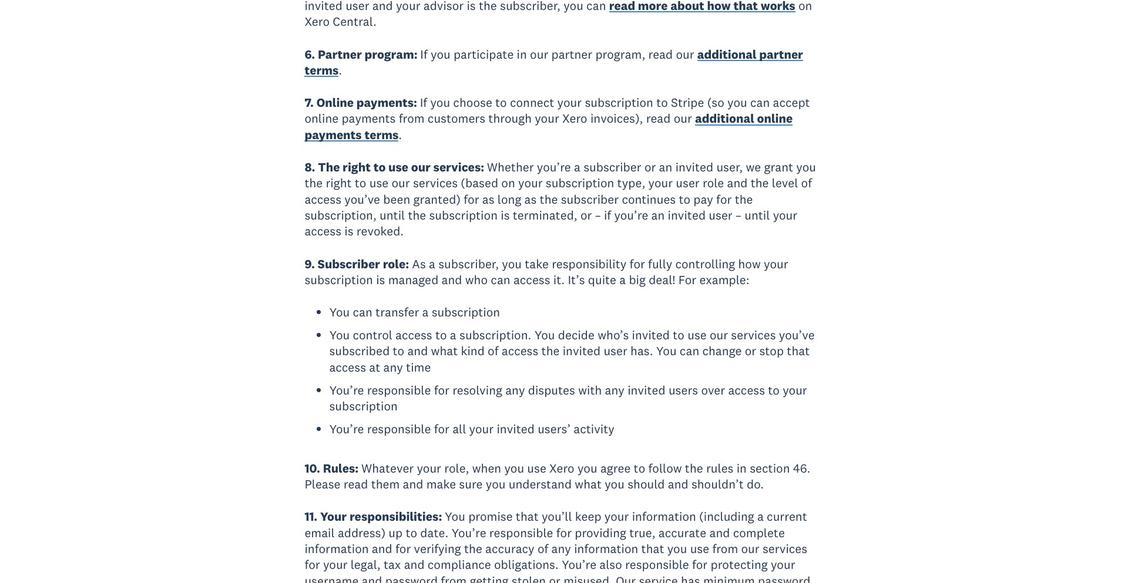 Task type: locate. For each thing, give the bounding box(es) containing it.
partner down "on xero central." on the top
[[552, 46, 592, 62]]

1 horizontal spatial online
[[757, 111, 793, 127]]

role,
[[444, 461, 469, 477]]

1 horizontal spatial what
[[575, 477, 602, 493]]

our down complete
[[741, 541, 760, 557]]

access down subscription.
[[502, 343, 539, 359]]

a left subscription.
[[450, 327, 457, 343]]

2 vertical spatial read
[[344, 477, 368, 493]]

user inside you control access to a subscription. you decide who's invited to use our services you've subscribed to and what kind of access the invited user has. you can change or stop that access at any time
[[604, 343, 628, 359]]

from down compliance
[[441, 573, 467, 584]]

0 vertical spatial terms
[[305, 62, 339, 78]]

0 vertical spatial subscriber
[[584, 159, 642, 175]]

you've
[[345, 191, 380, 207], [779, 327, 815, 343]]

accuracy
[[485, 541, 535, 557]]

disputes
[[528, 382, 575, 398]]

payments down 7. online payments:
[[342, 111, 396, 127]]

1 vertical spatial is
[[345, 223, 354, 239]]

or inside the you promise that you'll keep your information (including a current email address) up to date. you're responsible for providing true, accurate and complete information and for verifying the accuracy of any information that you use from our services for your legal, tax and compliance obligations. you're also responsible for protecting your username and password from getting stolen or misused. our service has minimum pass
[[549, 573, 561, 584]]

0 vertical spatial xero
[[305, 14, 330, 30]]

the inside you control access to a subscription. you decide who's invited to use our services you've subscribed to and what kind of access the invited user has. you can change or stop that access at any time
[[542, 343, 560, 359]]

any
[[383, 359, 403, 375], [505, 382, 525, 398], [605, 382, 625, 398], [552, 541, 571, 557]]

0 vertical spatial an
[[659, 159, 673, 175]]

your up make in the bottom left of the page
[[417, 461, 441, 477]]

a down additional online payments terms 'link'
[[574, 159, 581, 175]]

0 horizontal spatial what
[[431, 343, 458, 359]]

an down continues at the top right of the page
[[651, 207, 665, 223]]

payments
[[342, 111, 396, 127], [305, 127, 362, 143]]

a right as
[[429, 256, 435, 272]]

use inside whether you're a subscriber or an invited user, we grant you the right to use our services (based on your subscription type, your user role and the level of access you've been granted) for as long as the subscriber continues to pay for the subscription, until the subscription is terminated, or – if you're an invited user – until your access is revoked.
[[369, 175, 389, 191]]

additional inside additional online payments terms
[[695, 111, 754, 127]]

how
[[738, 256, 761, 272]]

what inside you control access to a subscription. you decide who's invited to use our services you've subscribed to and what kind of access the invited user has. you can change or stop that access at any time
[[431, 343, 458, 359]]

xero inside whatever your role, when you use xero you agree to follow the rules in section 46. please read them and make sure you understand what you should and shouldn't do.
[[550, 461, 575, 477]]

1 horizontal spatial .
[[399, 127, 402, 143]]

0 vertical spatial user
[[676, 175, 700, 191]]

right
[[343, 159, 371, 175], [326, 175, 352, 191]]

use inside you control access to a subscription. you decide who's invited to use our services you've subscribed to and what kind of access the invited user has. you can change or stop that access at any time
[[688, 327, 707, 343]]

1 horizontal spatial in
[[737, 461, 747, 477]]

read
[[649, 46, 673, 62], [646, 111, 671, 127], [344, 477, 368, 493]]

in right the rules
[[737, 461, 747, 477]]

0 horizontal spatial until
[[380, 207, 405, 223]]

invited inside you're responsible for resolving any disputes with any invited users over access to your subscription
[[628, 382, 666, 398]]

controlling
[[676, 256, 735, 272]]

invited left users'
[[497, 421, 535, 437]]

and up time
[[408, 343, 428, 359]]

2 partner from the left
[[759, 46, 803, 62]]

is down long
[[501, 207, 510, 223]]

xero
[[305, 14, 330, 30], [562, 111, 587, 127], [550, 461, 575, 477]]

2 – from the left
[[736, 207, 742, 223]]

1 horizontal spatial is
[[376, 272, 385, 288]]

1 horizontal spatial you've
[[779, 327, 815, 343]]

1 vertical spatial in
[[737, 461, 747, 477]]

managed
[[388, 272, 439, 288]]

payments inside if you choose to connect your subscription to stripe (so you can accept online payments from customers through your xero invoices), read our
[[342, 111, 396, 127]]

1 vertical spatial what
[[575, 477, 602, 493]]

1 vertical spatial terms
[[365, 127, 399, 143]]

1 horizontal spatial of
[[538, 541, 549, 557]]

additional down (so
[[695, 111, 754, 127]]

2 vertical spatial is
[[376, 272, 385, 288]]

2 online from the left
[[757, 111, 793, 127]]

is
[[501, 207, 510, 223], [345, 223, 354, 239], [376, 272, 385, 288]]

0 vertical spatial services
[[413, 175, 458, 191]]

for
[[464, 191, 479, 207], [716, 191, 732, 207], [630, 256, 645, 272], [434, 382, 450, 398], [434, 421, 450, 437], [556, 525, 572, 541], [396, 541, 411, 557], [305, 557, 320, 573], [692, 557, 708, 573]]

read inside if you choose to connect your subscription to stripe (so you can accept online payments from customers through your xero invoices), read our
[[646, 111, 671, 127]]

from down payments:
[[399, 111, 425, 127]]

user down pay
[[709, 207, 733, 223]]

access inside you're responsible for resolving any disputes with any invited users over access to your subscription
[[728, 382, 765, 398]]

1 horizontal spatial as
[[525, 191, 537, 207]]

additional online payments terms link
[[305, 111, 793, 145]]

as down (based
[[482, 191, 495, 207]]

7. online payments:
[[305, 95, 420, 111]]

that down true, on the right of the page
[[642, 541, 664, 557]]

1 vertical spatial services
[[731, 327, 776, 343]]

2 vertical spatial xero
[[550, 461, 575, 477]]

for left all
[[434, 421, 450, 437]]

subscription inside you're responsible for resolving any disputes with any invited users over access to your subscription
[[329, 398, 398, 414]]

1 horizontal spatial user
[[676, 175, 700, 191]]

that
[[787, 343, 810, 359], [516, 509, 539, 525], [642, 541, 664, 557]]

1 vertical spatial if
[[420, 95, 427, 111]]

1 vertical spatial read
[[646, 111, 671, 127]]

0 vertical spatial that
[[787, 343, 810, 359]]

invited left users
[[628, 382, 666, 398]]

or up type,
[[645, 159, 656, 175]]

0 vertical spatial on
[[799, 0, 812, 14]]

access
[[305, 191, 341, 207], [305, 223, 341, 239], [514, 272, 550, 288], [396, 327, 432, 343], [502, 343, 539, 359], [329, 359, 366, 375], [728, 382, 765, 398]]

1 vertical spatial you're
[[614, 207, 648, 223]]

and down user,
[[727, 175, 748, 191]]

in
[[517, 46, 527, 62], [737, 461, 747, 477]]

of inside whether you're a subscriber or an invited user, we grant you the right to use our services (based on your subscription type, your user role and the level of access you've been granted) for as long as the subscriber continues to pay for the subscription, until the subscription is terminated, or – if you're an invited user – until your access is revoked.
[[801, 175, 812, 191]]

a right transfer
[[422, 305, 429, 320]]

partner
[[552, 46, 592, 62], [759, 46, 803, 62]]

1 horizontal spatial that
[[642, 541, 664, 557]]

of inside you control access to a subscription. you decide who's invited to use our services you've subscribed to and what kind of access the invited user has. you can change or stop that access at any time
[[488, 343, 499, 359]]

and inside you control access to a subscription. you decide who's invited to use our services you've subscribed to and what kind of access the invited user has. you can change or stop that access at any time
[[408, 343, 428, 359]]

to up the through
[[495, 95, 507, 111]]

subscriber
[[584, 159, 642, 175], [561, 191, 619, 207]]

use inside whatever your role, when you use xero you agree to follow the rules in section 46. please read them and make sure you understand what you should and shouldn't do.
[[527, 461, 546, 477]]

responsible inside you're responsible for resolving any disputes with any invited users over access to your subscription
[[367, 382, 431, 398]]

online inside additional online payments terms
[[757, 111, 793, 127]]

current
[[767, 509, 807, 525]]

services
[[413, 175, 458, 191], [731, 327, 776, 343], [763, 541, 808, 557]]

2 horizontal spatial of
[[801, 175, 812, 191]]

example:
[[700, 272, 750, 288]]

if right payments:
[[420, 95, 427, 111]]

of inside the you promise that you'll keep your information (including a current email address) up to date. you're responsible for providing true, accurate and complete information and for verifying the accuracy of any information that you use from our services for your legal, tax and compliance obligations. you're also responsible for protecting your username and password from getting stolen or misused. our service has minimum pass
[[538, 541, 549, 557]]

your
[[557, 95, 582, 111], [535, 111, 559, 127], [518, 175, 543, 191], [649, 175, 673, 191], [773, 207, 798, 223], [764, 256, 788, 272], [783, 382, 807, 398], [469, 421, 494, 437], [417, 461, 441, 477], [605, 509, 629, 525], [323, 557, 348, 573], [771, 557, 795, 573]]

date.
[[420, 525, 449, 541]]

terms down payments:
[[365, 127, 399, 143]]

2 horizontal spatial that
[[787, 343, 810, 359]]

1 vertical spatial you've
[[779, 327, 815, 343]]

role:
[[383, 256, 409, 272]]

you're right the if
[[614, 207, 648, 223]]

1 vertical spatial from
[[713, 541, 738, 557]]

that right stop
[[787, 343, 810, 359]]

use down accurate
[[690, 541, 709, 557]]

.
[[339, 62, 342, 78], [399, 127, 402, 143]]

services up granted)
[[413, 175, 458, 191]]

tax
[[384, 557, 401, 573]]

0 horizontal spatial user
[[604, 343, 628, 359]]

granted)
[[413, 191, 461, 207]]

xero up 6.
[[305, 14, 330, 30]]

to inside the you promise that you'll keep your information (including a current email address) up to date. you're responsible for providing true, accurate and complete information and for verifying the accuracy of any information that you use from our services for your legal, tax and compliance obligations. you're also responsible for protecting your username and password from getting stolen or misused. our service has minimum pass
[[406, 525, 417, 541]]

role
[[703, 175, 724, 191]]

you've inside whether you're a subscriber or an invited user, we grant you the right to use our services (based on your subscription type, your user role and the level of access you've been granted) for as long as the subscriber continues to pay for the subscription, until the subscription is terminated, or – if you're an invited user – until your access is revoked.
[[345, 191, 380, 207]]

invoices),
[[591, 111, 643, 127]]

0 vertical spatial from
[[399, 111, 425, 127]]

1 horizontal spatial from
[[441, 573, 467, 584]]

right down the the
[[326, 175, 352, 191]]

terminated,
[[513, 207, 578, 223]]

2 vertical spatial of
[[538, 541, 549, 557]]

to
[[495, 95, 507, 111], [657, 95, 668, 111], [374, 159, 386, 175], [355, 175, 366, 191], [679, 191, 691, 207], [435, 327, 447, 343], [673, 327, 685, 343], [393, 343, 404, 359], [768, 382, 780, 398], [634, 461, 645, 477], [406, 525, 417, 541]]

subscription up the invoices),
[[585, 95, 653, 111]]

our up change
[[710, 327, 728, 343]]

who
[[465, 272, 488, 288]]

1 online from the left
[[305, 111, 339, 127]]

also
[[600, 557, 622, 573]]

2 horizontal spatial from
[[713, 541, 738, 557]]

1 horizontal spatial until
[[745, 207, 770, 223]]

fully
[[648, 256, 672, 272]]

the inside the you promise that you'll keep your information (including a current email address) up to date. you're responsible for providing true, accurate and complete information and for verifying the accuracy of any information that you use from our services for your legal, tax and compliance obligations. you're also responsible for protecting your username and password from getting stolen or misused. our service has minimum pass
[[464, 541, 482, 557]]

. down partner
[[339, 62, 342, 78]]

has.
[[631, 343, 653, 359]]

0 vertical spatial in
[[517, 46, 527, 62]]

you'll
[[542, 509, 572, 525]]

a inside you control access to a subscription. you decide who's invited to use our services you've subscribed to and what kind of access the invited user has. you can change or stop that access at any time
[[450, 327, 457, 343]]

additional inside additional partner terms
[[698, 46, 757, 62]]

you've up stop
[[779, 327, 815, 343]]

that inside you control access to a subscription. you decide who's invited to use our services you've subscribed to and what kind of access the invited user has. you can change or stop that access at any time
[[787, 343, 810, 359]]

invited down pay
[[668, 207, 706, 223]]

revoked.
[[357, 223, 404, 239]]

0 horizontal spatial terms
[[305, 62, 339, 78]]

2 horizontal spatial user
[[709, 207, 733, 223]]

0 horizontal spatial from
[[399, 111, 425, 127]]

0 horizontal spatial on
[[501, 175, 515, 191]]

as a subscriber, you take responsibility for fully controlling how your subscription is managed and who can access it. it's quite a big deal! for example:
[[305, 256, 788, 288]]

our down stripe
[[674, 111, 692, 127]]

responsible
[[367, 382, 431, 398], [367, 421, 431, 437], [489, 525, 553, 541], [625, 557, 689, 573]]

on inside whether you're a subscriber or an invited user, we grant you the right to use our services (based on your subscription type, your user role and the level of access you've been granted) for as long as the subscriber continues to pay for the subscription, until the subscription is terminated, or – if you're an invited user – until your access is revoked.
[[501, 175, 515, 191]]

right right the the
[[343, 159, 371, 175]]

0 horizontal spatial of
[[488, 343, 499, 359]]

for down (based
[[464, 191, 479, 207]]

is down subscription,
[[345, 223, 354, 239]]

0 vertical spatial you're
[[537, 159, 571, 175]]

0 vertical spatial of
[[801, 175, 812, 191]]

you inside the you promise that you'll keep your information (including a current email address) up to date. you're responsible for providing true, accurate and complete information and for verifying the accuracy of any information that you use from our services for your legal, tax and compliance obligations. you're also responsible for protecting your username and password from getting stolen or misused. our service has minimum pass
[[445, 509, 465, 525]]

0 horizontal spatial online
[[305, 111, 339, 127]]

any inside the you promise that you'll keep your information (including a current email address) up to date. you're responsible for providing true, accurate and complete information and for verifying the accuracy of any information that you use from our services for your legal, tax and compliance obligations. you're also responsible for protecting your username and password from getting stolen or misused. our service has minimum pass
[[552, 541, 571, 557]]

read inside whatever your role, when you use xero you agree to follow the rules in section 46. please read them and make sure you understand what you should and shouldn't do.
[[344, 477, 368, 493]]

0 vertical spatial you've
[[345, 191, 380, 207]]

promise
[[468, 509, 513, 525]]

what left kind
[[431, 343, 458, 359]]

to down transfer
[[393, 343, 404, 359]]

you're down subscribed
[[329, 382, 364, 398]]

of down subscription.
[[488, 343, 499, 359]]

in inside whatever your role, when you use xero you agree to follow the rules in section 46. please read them and make sure you understand what you should and shouldn't do.
[[737, 461, 747, 477]]

additional for partner
[[698, 46, 757, 62]]

2 vertical spatial user
[[604, 343, 628, 359]]

kind
[[461, 343, 485, 359]]

or left stop
[[745, 343, 756, 359]]

1 vertical spatial additional
[[695, 111, 754, 127]]

payments:
[[357, 95, 417, 111]]

agree
[[601, 461, 631, 477]]

service
[[639, 573, 678, 584]]

online
[[317, 95, 354, 111]]

use inside the you promise that you'll keep your information (including a current email address) up to date. you're responsible for providing true, accurate and complete information and for verifying the accuracy of any information that you use from our services for your legal, tax and compliance obligations. you're also responsible for protecting your username and password from getting stolen or misused. our service has minimum pass
[[690, 541, 709, 557]]

8.
[[305, 159, 315, 175]]

and inside whether you're a subscriber or an invited user, we grant you the right to use our services (based on your subscription type, your user role and the level of access you've been granted) for as long as the subscriber continues to pay for the subscription, until the subscription is terminated, or – if you're an invited user – until your access is revoked.
[[727, 175, 748, 191]]

0 horizontal spatial as
[[482, 191, 495, 207]]

our inside if you choose to connect your subscription to stripe (so you can accept online payments from customers through your xero invoices), read our
[[674, 111, 692, 127]]

true,
[[630, 525, 656, 541]]

from up "protecting"
[[713, 541, 738, 557]]

subscriber
[[318, 256, 380, 272]]

any right at
[[383, 359, 403, 375]]

. for terms
[[339, 62, 342, 78]]

terms
[[305, 62, 339, 78], [365, 127, 399, 143]]

can
[[750, 95, 770, 111], [491, 272, 511, 288], [353, 305, 373, 320], [680, 343, 700, 359]]

information
[[632, 509, 696, 525], [305, 541, 369, 557], [574, 541, 638, 557]]

a
[[574, 159, 581, 175], [429, 256, 435, 272], [620, 272, 626, 288], [422, 305, 429, 320], [450, 327, 457, 343], [757, 509, 764, 525]]

terms down 6.
[[305, 62, 339, 78]]

0 vertical spatial is
[[501, 207, 510, 223]]

0 horizontal spatial that
[[516, 509, 539, 525]]

0 horizontal spatial is
[[345, 223, 354, 239]]

subscriber up type,
[[584, 159, 642, 175]]

0 vertical spatial additional
[[698, 46, 757, 62]]

is down "role:"
[[376, 272, 385, 288]]

0 horizontal spatial .
[[339, 62, 342, 78]]

you promise that you'll keep your information (including a current email address) up to date. you're responsible for providing true, accurate and complete information and for verifying the accuracy of any information that you use from our services for your legal, tax and compliance obligations. you're also responsible for protecting your username and password from getting stolen or misused. our service has minimum pass
[[305, 509, 811, 584]]

minimum
[[703, 573, 755, 584]]

0 horizontal spatial you've
[[345, 191, 380, 207]]

and inside as a subscriber, you take responsibility for fully controlling how your subscription is managed and who can access it. it's quite a big deal! for example:
[[442, 272, 462, 288]]

for
[[679, 272, 697, 288]]

your down stop
[[783, 382, 807, 398]]

you inside the you promise that you'll keep your information (including a current email address) up to date. you're responsible for providing true, accurate and complete information and for verifying the accuracy of any information that you use from our services for your legal, tax and compliance obligations. you're also responsible for protecting your username and password from getting stolen or misused. our service has minimum pass
[[667, 541, 687, 557]]

the inside whatever your role, when you use xero you agree to follow the rules in section 46. please read them and make sure you understand what you should and shouldn't do.
[[685, 461, 703, 477]]

7.
[[305, 95, 314, 111]]

on xero central.
[[305, 0, 812, 30]]

please
[[305, 477, 341, 493]]

you've up subscription,
[[345, 191, 380, 207]]

–
[[595, 207, 601, 223], [736, 207, 742, 223]]

any left disputes
[[505, 382, 525, 398]]

if inside if you choose to connect your subscription to stripe (so you can accept online payments from customers through your xero invoices), read our
[[420, 95, 427, 111]]

you for can
[[329, 305, 350, 320]]

until
[[380, 207, 405, 223], [745, 207, 770, 223]]

from
[[399, 111, 425, 127], [713, 541, 738, 557], [441, 573, 467, 584]]

invited down decide
[[563, 343, 601, 359]]

1 vertical spatial .
[[399, 127, 402, 143]]

use up change
[[688, 327, 707, 343]]

and up the tax
[[372, 541, 392, 557]]

over
[[701, 382, 725, 398]]

or left the if
[[581, 207, 592, 223]]

2 vertical spatial services
[[763, 541, 808, 557]]

invited
[[676, 159, 714, 175], [668, 207, 706, 223], [632, 327, 670, 343], [563, 343, 601, 359], [628, 382, 666, 398], [497, 421, 535, 437]]

1 horizontal spatial partner
[[759, 46, 803, 62]]

use
[[389, 159, 408, 175], [369, 175, 389, 191], [688, 327, 707, 343], [527, 461, 546, 477], [690, 541, 709, 557]]

to right the up
[[406, 525, 417, 541]]

1 – from the left
[[595, 207, 601, 223]]

0 horizontal spatial in
[[517, 46, 527, 62]]

1 horizontal spatial on
[[799, 0, 812, 14]]

an up continues at the top right of the page
[[659, 159, 673, 175]]

for up has
[[692, 557, 708, 573]]

can inside if you choose to connect your subscription to stripe (so you can accept online payments from customers through your xero invoices), read our
[[750, 95, 770, 111]]

1 horizontal spatial –
[[736, 207, 742, 223]]

– down user,
[[736, 207, 742, 223]]

0 horizontal spatial partner
[[552, 46, 592, 62]]

services:
[[433, 159, 484, 175]]

1 horizontal spatial you're
[[614, 207, 648, 223]]

terms inside additional partner terms
[[305, 62, 339, 78]]

your up continues at the top right of the page
[[649, 175, 673, 191]]

1 vertical spatial that
[[516, 509, 539, 525]]

0 vertical spatial what
[[431, 343, 458, 359]]

additional up (so
[[698, 46, 757, 62]]

0 horizontal spatial –
[[595, 207, 601, 223]]

through
[[489, 111, 532, 127]]

1 vertical spatial xero
[[562, 111, 587, 127]]

whatever
[[361, 461, 414, 477]]

for up the "big"
[[630, 256, 645, 272]]

user down who's
[[604, 343, 628, 359]]

services down complete
[[763, 541, 808, 557]]

our down "on xero central." on the top
[[530, 46, 548, 62]]

1 horizontal spatial terms
[[365, 127, 399, 143]]

for inside as a subscriber, you take responsibility for fully controlling how your subscription is managed and who can access it. it's quite a big deal! for example:
[[630, 256, 645, 272]]

46.
[[793, 461, 811, 477]]

1 vertical spatial on
[[501, 175, 515, 191]]

1 vertical spatial of
[[488, 343, 499, 359]]

0 vertical spatial .
[[339, 62, 342, 78]]

payments down online
[[305, 127, 362, 143]]

services inside whether you're a subscriber or an invited user, we grant you the right to use our services (based on your subscription type, your user role and the level of access you've been granted) for as long as the subscriber continues to pay for the subscription, until the subscription is terminated, or – if you're an invited user – until your access is revoked.
[[413, 175, 458, 191]]

services inside you control access to a subscription. you decide who's invited to use our services you've subscribed to and what kind of access the invited user has. you can change or stop that access at any time
[[731, 327, 776, 343]]

you down when
[[486, 477, 506, 493]]

section
[[750, 461, 790, 477]]

subscription down at
[[329, 398, 398, 414]]

of
[[801, 175, 812, 191], [488, 343, 499, 359], [538, 541, 549, 557]]

user up pay
[[676, 175, 700, 191]]

2 as from the left
[[525, 191, 537, 207]]

your inside you're responsible for resolving any disputes with any invited users over access to your subscription
[[783, 382, 807, 398]]



Task type: vqa. For each thing, say whether or not it's contained in the screenshot.
the middle from
yes



Task type: describe. For each thing, give the bounding box(es) containing it.
you control access to a subscription. you decide who's invited to use our services you've subscribed to and what kind of access the invited user has. you can change or stop that access at any time
[[329, 327, 815, 375]]

for down the up
[[396, 541, 411, 557]]

misused.
[[564, 573, 613, 584]]

take
[[525, 256, 549, 272]]

you right (so
[[728, 95, 747, 111]]

subscribed
[[329, 343, 390, 359]]

1 vertical spatial subscriber
[[561, 191, 619, 207]]

can inside you control access to a subscription. you decide who's invited to use our services you've subscribed to and what kind of access the invited user has. you can change or stop that access at any time
[[680, 343, 700, 359]]

right inside whether you're a subscriber or an invited user, we grant you the right to use our services (based on your subscription type, your user role and the level of access you've been granted) for as long as the subscriber continues to pay for the subscription, until the subscription is terminated, or – if you're an invited user – until your access is revoked.
[[326, 175, 352, 191]]

legal,
[[351, 557, 381, 573]]

participate
[[454, 46, 514, 62]]

program:
[[365, 46, 418, 62]]

on inside "on xero central."
[[799, 0, 812, 14]]

rules:
[[323, 461, 359, 477]]

is inside as a subscriber, you take responsibility for fully controlling how your subscription is managed and who can access it. it's quite a big deal! for example:
[[376, 272, 385, 288]]

0 horizontal spatial you're
[[537, 159, 571, 175]]

our
[[616, 573, 636, 584]]

what inside whatever your role, when you use xero you agree to follow the rules in section 46. please read them and make sure you understand what you should and shouldn't do.
[[575, 477, 602, 493]]

our inside you control access to a subscription. you decide who's invited to use our services you've subscribed to and what kind of access the invited user has. you can change or stop that access at any time
[[710, 327, 728, 343]]

whether you're a subscriber or an invited user, we grant you the right to use our services (based on your subscription type, your user role and the level of access you've been granted) for as long as the subscriber continues to pay for the subscription, until the subscription is terminated, or – if you're an invited user – until your access is revoked.
[[305, 159, 816, 239]]

additional online payments terms
[[305, 111, 793, 143]]

users
[[669, 382, 698, 398]]

2 vertical spatial that
[[642, 541, 664, 557]]

you're up rules:
[[329, 421, 364, 437]]

sure
[[459, 477, 483, 493]]

your down the connect
[[535, 111, 559, 127]]

information up accurate
[[632, 509, 696, 525]]

you're responsible for resolving any disputes with any invited users over access to your subscription
[[329, 382, 807, 414]]

you for promise
[[445, 509, 465, 525]]

(so
[[707, 95, 724, 111]]

a left the "big"
[[620, 272, 626, 288]]

continues
[[622, 191, 676, 207]]

you've inside you control access to a subscription. you decide who's invited to use our services you've subscribed to and what kind of access the invited user has. you can change or stop that access at any time
[[779, 327, 815, 343]]

access up subscription,
[[305, 191, 341, 207]]

for up username
[[305, 557, 320, 573]]

2 horizontal spatial is
[[501, 207, 510, 223]]

with
[[578, 382, 602, 398]]

you're down "promise"
[[452, 525, 486, 541]]

our inside whether you're a subscriber or an invited user, we grant you the right to use our services (based on your subscription type, your user role and the level of access you've been granted) for as long as the subscriber continues to pay for the subscription, until the subscription is terminated, or – if you're an invited user – until your access is revoked.
[[392, 175, 410, 191]]

your down the 'level'
[[773, 207, 798, 223]]

responsible up whatever
[[367, 421, 431, 437]]

accurate
[[659, 525, 707, 541]]

verifying
[[414, 541, 461, 557]]

10. rules:
[[305, 461, 361, 477]]

customers
[[428, 111, 485, 127]]

to up been
[[374, 159, 386, 175]]

should
[[628, 477, 665, 493]]

change
[[703, 343, 742, 359]]

additional for online
[[695, 111, 754, 127]]

the
[[318, 159, 340, 175]]

we
[[746, 159, 761, 175]]

to left stripe
[[657, 95, 668, 111]]

quite
[[588, 272, 617, 288]]

subscription down who
[[432, 305, 500, 320]]

your inside whatever your role, when you use xero you agree to follow the rules in section 46. please read them and make sure you understand what you should and shouldn't do.
[[417, 461, 441, 477]]

use up been
[[389, 159, 408, 175]]

access down you can transfer a subscription
[[396, 327, 432, 343]]

invited up has. on the bottom right of the page
[[632, 327, 670, 343]]

any inside you control access to a subscription. you decide who's invited to use our services you've subscribed to and what kind of access the invited user has. you can change or stop that access at any time
[[383, 359, 403, 375]]

your down whether
[[518, 175, 543, 191]]

responsibility
[[552, 256, 627, 272]]

you down agree
[[605, 477, 625, 493]]

central.
[[333, 14, 377, 30]]

and right the them
[[403, 477, 423, 493]]

can up control
[[353, 305, 373, 320]]

can inside as a subscriber, you take responsibility for fully controlling how your subscription is managed and who can access it. it's quite a big deal! for example:
[[491, 272, 511, 288]]

you left participate
[[431, 46, 451, 62]]

1 vertical spatial user
[[709, 207, 733, 223]]

(including
[[699, 509, 754, 525]]

connect
[[510, 95, 554, 111]]

and down legal,
[[362, 573, 382, 584]]

2 until from the left
[[745, 207, 770, 223]]

stop
[[760, 343, 784, 359]]

complete
[[733, 525, 785, 541]]

who's
[[598, 327, 629, 343]]

for inside you're responsible for resolving any disputes with any invited users over access to your subscription
[[434, 382, 450, 398]]

been
[[383, 191, 410, 207]]

you right when
[[504, 461, 524, 477]]

subscription,
[[305, 207, 377, 223]]

and down follow
[[668, 477, 689, 493]]

user,
[[717, 159, 743, 175]]

accept
[[773, 95, 810, 111]]

stolen
[[512, 573, 546, 584]]

subscription.
[[460, 327, 532, 343]]

11. your responsibilities:
[[305, 509, 445, 525]]

our up granted)
[[411, 159, 431, 175]]

type,
[[617, 175, 645, 191]]

xero inside if you choose to connect your subscription to stripe (so you can accept online payments from customers through your xero invoices), read our
[[562, 111, 587, 127]]

big
[[629, 272, 646, 288]]

getting
[[470, 573, 509, 584]]

information up also
[[574, 541, 638, 557]]

payments inside additional online payments terms
[[305, 127, 362, 143]]

and up the password at the bottom of the page
[[404, 557, 425, 573]]

whatever your role, when you use xero you agree to follow the rules in section 46. please read them and make sure you understand what you should and shouldn't do.
[[305, 461, 811, 493]]

choose
[[453, 95, 492, 111]]

decide
[[558, 327, 595, 343]]

our up stripe
[[676, 46, 694, 62]]

you up customers
[[430, 95, 450, 111]]

subscription down granted)
[[429, 207, 498, 223]]

online inside if you choose to connect your subscription to stripe (so you can accept online payments from customers through your xero invoices), read our
[[305, 111, 339, 127]]

your up providing
[[605, 509, 629, 525]]

it's
[[568, 272, 585, 288]]

level
[[772, 175, 798, 191]]

deal!
[[649, 272, 676, 288]]

your down complete
[[771, 557, 795, 573]]

9. subscriber role:
[[305, 256, 409, 272]]

pay
[[694, 191, 713, 207]]

invited up the role
[[676, 159, 714, 175]]

responsible up service
[[625, 557, 689, 573]]

you're inside you're responsible for resolving any disputes with any invited users over access to your subscription
[[329, 382, 364, 398]]

from inside if you choose to connect your subscription to stripe (so you can accept online payments from customers through your xero invoices), read our
[[399, 111, 425, 127]]

understand
[[509, 477, 572, 493]]

compliance
[[428, 557, 491, 573]]

transfer
[[376, 305, 419, 320]]

you for control
[[329, 327, 350, 343]]

do.
[[747, 477, 764, 493]]

whether
[[487, 159, 534, 175]]

access inside as a subscriber, you take responsibility for fully controlling how your subscription is managed and who can access it. it's quite a big deal! for example:
[[514, 272, 550, 288]]

1 partner from the left
[[552, 46, 592, 62]]

10.
[[305, 461, 320, 477]]

services inside the you promise that you'll keep your information (including a current email address) up to date. you're responsible for providing true, accurate and complete information and for verifying the accuracy of any information that you use from our services for your legal, tax and compliance obligations. you're also responsible for protecting your username and password from getting stolen or misused. our service has minimum pass
[[763, 541, 808, 557]]

. for payments
[[399, 127, 402, 143]]

your inside as a subscriber, you take responsibility for fully controlling how your subscription is managed and who can access it. it's quite a big deal! for example:
[[764, 256, 788, 272]]

xero inside "on xero central."
[[305, 14, 330, 30]]

subscription inside if you choose to connect your subscription to stripe (so you can accept online payments from customers through your xero invoices), read our
[[585, 95, 653, 111]]

responsibilities:
[[350, 509, 442, 525]]

your right all
[[469, 421, 494, 437]]

users'
[[538, 421, 571, 437]]

username
[[305, 573, 359, 584]]

6.
[[305, 46, 315, 62]]

to left pay
[[679, 191, 691, 207]]

for down the role
[[716, 191, 732, 207]]

subscription inside as a subscriber, you take responsibility for fully controlling how your subscription is managed and who can access it. it's quite a big deal! for example:
[[305, 272, 373, 288]]

providing
[[575, 525, 626, 541]]

and down (including
[[710, 525, 730, 541]]

our inside the you promise that you'll keep your information (including a current email address) up to date. you're responsible for providing true, accurate and complete information and for verifying the accuracy of any information that you use from our services for your legal, tax and compliance obligations. you're also responsible for protecting your username and password from getting stolen or misused. our service has minimum pass
[[741, 541, 760, 557]]

a inside whether you're a subscriber or an invited user, we grant you the right to use our services (based on your subscription type, your user role and the level of access you've been granted) for as long as the subscriber continues to pay for the subscription, until the subscription is terminated, or – if you're an invited user – until your access is revoked.
[[574, 159, 581, 175]]

you left agree
[[578, 461, 597, 477]]

to up subscription,
[[355, 175, 366, 191]]

subscription up the if
[[546, 175, 614, 191]]

information down email
[[305, 541, 369, 557]]

1 until from the left
[[380, 207, 405, 223]]

stripe
[[671, 95, 704, 111]]

your up username
[[323, 557, 348, 573]]

or inside you control access to a subscription. you decide who's invited to use our services you've subscribed to and what kind of access the invited user has. you can change or stop that access at any time
[[745, 343, 756, 359]]

grant
[[764, 159, 793, 175]]

to down you can transfer a subscription
[[435, 327, 447, 343]]

additional partner terms link
[[305, 46, 803, 81]]

obligations.
[[494, 557, 559, 573]]

you inside whether you're a subscriber or an invited user, we grant you the right to use our services (based on your subscription type, your user role and the level of access you've been granted) for as long as the subscriber continues to pay for the subscription, until the subscription is terminated, or – if you're an invited user – until your access is revoked.
[[796, 159, 816, 175]]

you're responsible for all your invited users' activity
[[329, 421, 615, 437]]

responsible up accuracy at the bottom left of the page
[[489, 525, 553, 541]]

them
[[371, 477, 400, 493]]

to inside whatever your role, when you use xero you agree to follow the rules in section 46. please read them and make sure you understand what you should and shouldn't do.
[[634, 461, 645, 477]]

0 vertical spatial if
[[420, 46, 428, 62]]

additional partner terms
[[305, 46, 803, 78]]

all
[[453, 421, 466, 437]]

for down you'll
[[556, 525, 572, 541]]

access down subscription,
[[305, 223, 341, 239]]

if you choose to connect your subscription to stripe (so you can accept online payments from customers through your xero invoices), read our
[[305, 95, 810, 127]]

to inside you're responsible for resolving any disputes with any invited users over access to your subscription
[[768, 382, 780, 398]]

make
[[427, 477, 456, 493]]

program,
[[596, 46, 645, 62]]

access down subscribed
[[329, 359, 366, 375]]

any right "with"
[[605, 382, 625, 398]]

password
[[385, 573, 438, 584]]

2 vertical spatial from
[[441, 573, 467, 584]]

0 vertical spatial read
[[649, 46, 673, 62]]

you inside as a subscriber, you take responsibility for fully controlling how your subscription is managed and who can access it. it's quite a big deal! for example:
[[502, 256, 522, 272]]

your up additional online payments terms
[[557, 95, 582, 111]]

terms inside additional online payments terms
[[365, 127, 399, 143]]

1 vertical spatial an
[[651, 207, 665, 223]]

partner inside additional partner terms
[[759, 46, 803, 62]]

resolving
[[453, 382, 502, 398]]

you're up misused.
[[562, 557, 597, 573]]

to up users
[[673, 327, 685, 343]]

1 as from the left
[[482, 191, 495, 207]]

you can transfer a subscription
[[329, 305, 500, 320]]

as
[[412, 256, 426, 272]]

a inside the you promise that you'll keep your information (including a current email address) up to date. you're responsible for providing true, accurate and complete information and for verifying the accuracy of any information that you use from our services for your legal, tax and compliance obligations. you're also responsible for protecting your username and password from getting stolen or misused. our service has minimum pass
[[757, 509, 764, 525]]

it.
[[553, 272, 565, 288]]



